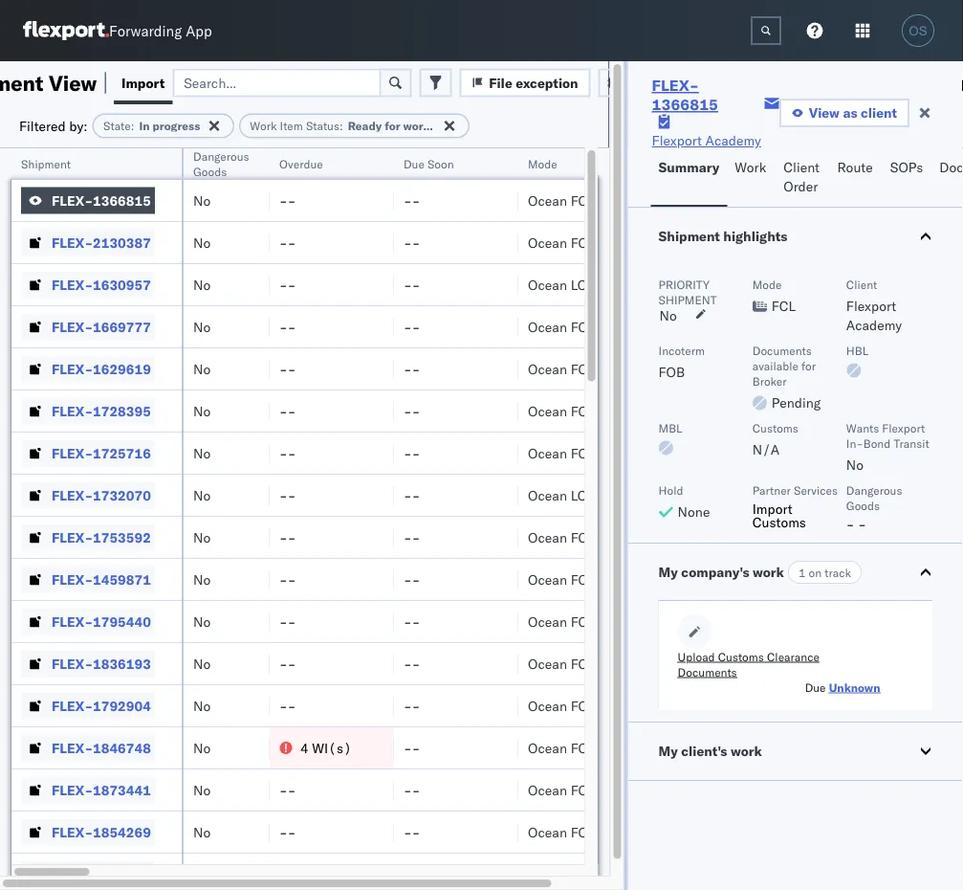 Task type: vqa. For each thing, say whether or not it's contained in the screenshot.
FCL
yes



Task type: locate. For each thing, give the bounding box(es) containing it.
dangerous
[[193, 149, 249, 163], [847, 483, 903, 497]]

flex- for flex-1629619
[[52, 360, 93, 377]]

sops
[[891, 159, 924, 176]]

0 vertical spatial 1366815
[[652, 95, 719, 114]]

import down partner
[[753, 501, 793, 517]]

no right 2130387
[[193, 234, 211, 251]]

1 ocean from the top
[[528, 192, 567, 209]]

0 horizontal spatial documents
[[678, 665, 737, 679]]

6 ocean fcl from the top
[[528, 445, 595, 461]]

ocean fcl for flex-1728395
[[528, 402, 595, 419]]

client up order in the right of the page
[[784, 159, 820, 176]]

3 ocean from the top
[[528, 276, 567, 293]]

0 vertical spatial goods
[[193, 164, 227, 178]]

flexport for transit
[[883, 421, 926, 435]]

documents down upload
[[678, 665, 737, 679]]

ocean fcl for flex-1854269
[[528, 823, 595, 840]]

flex- for flex-1732070
[[52, 487, 93, 503]]

view as client button
[[780, 99, 910, 127]]

1 resize handle column header from the left
[[159, 148, 182, 890]]

wi(s)
[[312, 739, 352, 756]]

fcl for flex-1725716
[[571, 445, 595, 461]]

mode button
[[519, 152, 595, 171]]

4 resize handle column header from the left
[[496, 148, 519, 890]]

7 ocean fcl from the top
[[528, 529, 595, 545]]

ocean fcl for flex-1795440
[[528, 613, 595, 630]]

1 vertical spatial import
[[753, 501, 793, 517]]

client flexport academy incoterm fob
[[659, 277, 903, 380]]

4 ocean fcl from the top
[[528, 360, 595, 377]]

13 ocean fcl from the top
[[528, 781, 595, 798]]

14 ocean from the top
[[528, 739, 567, 756]]

file exception
[[489, 74, 579, 91]]

summary button
[[651, 150, 728, 207]]

1 vertical spatial 1366815
[[93, 192, 151, 209]]

no right 1854269 at the bottom left of the page
[[193, 823, 211, 840]]

client inside button
[[784, 159, 820, 176]]

goods for dangerous goods - -
[[847, 498, 881, 512]]

fcl for flex-1846748
[[571, 739, 595, 756]]

flex- down flex-1846748 button
[[52, 781, 93, 798]]

0 horizontal spatial 1366815
[[93, 192, 151, 209]]

ocean for 1669777
[[528, 318, 567, 335]]

ocean for 1753592
[[528, 529, 567, 545]]

16 ocean from the top
[[528, 823, 567, 840]]

1366815 inside button
[[93, 192, 151, 209]]

shipment highlights
[[659, 228, 788, 245]]

work down the flexport academy link
[[735, 159, 767, 176]]

ocean fcl for flex-1753592
[[528, 529, 595, 545]]

flex- down shipment "button"
[[52, 192, 93, 209]]

ocean for 1629619
[[528, 360, 567, 377]]

no right 1728395 at the left top of the page
[[193, 402, 211, 419]]

0 vertical spatial due
[[404, 156, 425, 171]]

client order button
[[776, 150, 830, 207]]

1 ocean fcl from the top
[[528, 192, 595, 209]]

no for flex-1836193
[[193, 655, 211, 672]]

client inside "client flexport academy incoterm fob"
[[847, 277, 878, 291]]

15 ocean from the top
[[528, 781, 567, 798]]

1 horizontal spatial shipment
[[659, 228, 721, 245]]

1 vertical spatial shipment
[[659, 228, 721, 245]]

flexport
[[652, 132, 702, 149], [847, 298, 897, 314], [883, 421, 926, 435]]

5 ocean fcl from the top
[[528, 402, 595, 419]]

os button
[[897, 9, 941, 53]]

ocean for 1459871
[[528, 571, 567, 588]]

0 horizontal spatial import
[[122, 74, 165, 91]]

ocean fcl for flex-1629619
[[528, 360, 595, 377]]

dangerous inside button
[[193, 149, 249, 163]]

1 vertical spatial dangerous
[[847, 483, 903, 497]]

0 vertical spatial dangerous
[[193, 149, 249, 163]]

client up hbl
[[847, 277, 878, 291]]

flex- down flex-1725716 button
[[52, 487, 93, 503]]

fcl
[[571, 192, 595, 209], [571, 234, 595, 251], [772, 298, 796, 314], [571, 318, 595, 335], [571, 360, 595, 377], [571, 402, 595, 419], [571, 445, 595, 461], [571, 529, 595, 545], [571, 571, 595, 588], [571, 613, 595, 630], [571, 655, 595, 672], [571, 697, 595, 714], [571, 739, 595, 756], [571, 781, 595, 798], [571, 823, 595, 840]]

hold
[[659, 483, 684, 497]]

2 ocean lcl from the top
[[528, 487, 594, 503]]

: left in at the top
[[131, 119, 134, 133]]

1 vertical spatial academy
[[847, 317, 903, 334]]

13 ocean from the top
[[528, 697, 567, 714]]

10 ocean from the top
[[528, 571, 567, 588]]

11 ocean from the top
[[528, 613, 567, 630]]

0 vertical spatial lcl
[[571, 276, 594, 293]]

flexport up transit
[[883, 421, 926, 435]]

1 vertical spatial work
[[731, 743, 763, 759]]

1 my from the top
[[659, 564, 678, 580]]

my client's work
[[659, 743, 763, 759]]

lcl
[[571, 276, 594, 293], [571, 487, 594, 503]]

0 horizontal spatial due
[[404, 156, 425, 171]]

shipment up the priority in the top right of the page
[[659, 228, 721, 245]]

no down "shipment"
[[660, 307, 677, 324]]

1 horizontal spatial academy
[[847, 317, 903, 334]]

flex- down "flex-1795440" button
[[52, 655, 93, 672]]

no right 1459871
[[193, 571, 211, 588]]

11 ocean fcl from the top
[[528, 697, 595, 714]]

ocean for 1728395
[[528, 402, 567, 419]]

flex- up the flexport academy
[[652, 76, 699, 95]]

academy
[[706, 132, 762, 149], [847, 317, 903, 334]]

ocean for 1846748
[[528, 739, 567, 756]]

1366815
[[652, 95, 719, 114], [93, 192, 151, 209]]

clearance
[[767, 649, 820, 664]]

ocean lcl for flex-1630957
[[528, 276, 594, 293]]

1 horizontal spatial documents
[[753, 343, 812, 357]]

flex- down the flex-1873441 button
[[52, 823, 93, 840]]

flexport inside the wants flexport in-bond transit no
[[883, 421, 926, 435]]

1 horizontal spatial dangerous
[[847, 483, 903, 497]]

no right 1630957
[[193, 276, 211, 293]]

fcl for flex-1873441
[[571, 781, 595, 798]]

incoterm
[[659, 343, 705, 357]]

flex-1795440
[[52, 613, 151, 630]]

customs
[[753, 421, 799, 435], [753, 514, 807, 531], [718, 649, 764, 664]]

summary
[[659, 159, 720, 176]]

1 vertical spatial client
[[847, 277, 878, 291]]

1366815 up 2130387
[[93, 192, 151, 209]]

1 horizontal spatial work
[[735, 159, 767, 176]]

flexport up hbl
[[847, 298, 897, 314]]

flex- down flex-1732070 button
[[52, 529, 93, 545]]

flex- down flex-1366815 button
[[52, 234, 93, 251]]

academy up hbl
[[847, 317, 903, 334]]

2 ocean fcl from the top
[[528, 234, 595, 251]]

file exception button
[[460, 68, 591, 97], [460, 68, 591, 97]]

0 vertical spatial work
[[250, 119, 277, 133]]

12 ocean from the top
[[528, 655, 567, 672]]

no right 1669777
[[193, 318, 211, 335]]

progress
[[153, 119, 200, 133]]

1 vertical spatial ocean lcl
[[528, 487, 594, 503]]

1 vertical spatial my
[[659, 743, 678, 759]]

flex- inside button
[[52, 781, 93, 798]]

no right 1725716 at the left of the page
[[193, 445, 211, 461]]

shipment inside button
[[659, 228, 721, 245]]

flex-1629619
[[52, 360, 151, 377]]

4 ocean from the top
[[528, 318, 567, 335]]

no for flex-1669777
[[193, 318, 211, 335]]

flex- down flex-1836193 button
[[52, 697, 93, 714]]

4 wi(s)
[[300, 739, 352, 756]]

wants flexport in-bond transit no
[[847, 421, 930, 473]]

my left company's
[[659, 564, 678, 580]]

0 vertical spatial work
[[753, 564, 785, 580]]

goods down 'in-'
[[847, 498, 881, 512]]

ocean for 1366815
[[528, 192, 567, 209]]

my left 'client's'
[[659, 743, 678, 759]]

: right item
[[340, 119, 343, 133]]

flex-1732070 button
[[21, 482, 155, 509]]

flex- down flex-1728395 button
[[52, 445, 93, 461]]

1366815 up the flexport academy
[[652, 95, 719, 114]]

fcl for flex-1792904
[[571, 697, 595, 714]]

flexport. image
[[23, 21, 109, 40]]

customs up the n/a
[[753, 421, 799, 435]]

0 vertical spatial mode
[[528, 156, 558, 171]]

view as client
[[809, 104, 898, 121]]

flex- for flex-1459871
[[52, 571, 93, 588]]

work for my company's work
[[753, 564, 785, 580]]

client
[[861, 104, 898, 121]]

1 horizontal spatial client
[[847, 277, 878, 291]]

ocean for 1836193
[[528, 655, 567, 672]]

no down 'in-'
[[847, 456, 864, 473]]

customs right upload
[[718, 649, 764, 664]]

dangerous goods button
[[184, 145, 263, 179]]

2 lcl from the top
[[571, 487, 594, 503]]

no right 1873441
[[193, 781, 211, 798]]

6 ocean from the top
[[528, 402, 567, 419]]

5 ocean from the top
[[528, 360, 567, 377]]

flex- for flex-1836193
[[52, 655, 93, 672]]

1 vertical spatial documents
[[678, 665, 737, 679]]

my inside button
[[659, 743, 678, 759]]

academy up "work" button
[[706, 132, 762, 149]]

flex- down flex-1669777 button
[[52, 360, 93, 377]]

1 horizontal spatial due
[[805, 680, 826, 694]]

no right 1795440
[[193, 613, 211, 630]]

0 horizontal spatial mode
[[528, 156, 558, 171]]

shipment inside "button"
[[21, 156, 71, 171]]

no for flex-1846748
[[193, 739, 211, 756]]

10 ocean fcl from the top
[[528, 655, 595, 672]]

no inside the wants flexport in-bond transit no
[[847, 456, 864, 473]]

no right 1792904
[[193, 697, 211, 714]]

1630957
[[93, 276, 151, 293]]

exception
[[516, 74, 579, 91]]

mode down highlights
[[753, 277, 782, 291]]

1 horizontal spatial mode
[[753, 277, 782, 291]]

flexport inside "client flexport academy incoterm fob"
[[847, 298, 897, 314]]

no right 1836193
[[193, 655, 211, 672]]

documents inside upload customs clearance documents due unknown
[[678, 665, 737, 679]]

1 vertical spatial mode
[[753, 277, 782, 291]]

flex- down flex-1753592 button
[[52, 571, 93, 588]]

goods inside dangerous goods - -
[[847, 498, 881, 512]]

no right 1732070
[[193, 487, 211, 503]]

0 vertical spatial academy
[[706, 132, 762, 149]]

0 horizontal spatial work
[[250, 119, 277, 133]]

flex-1459871
[[52, 571, 151, 588]]

1792904
[[93, 697, 151, 714]]

1 vertical spatial work
[[735, 159, 767, 176]]

1 horizontal spatial goods
[[847, 498, 881, 512]]

upload customs clearance documents due unknown
[[678, 649, 881, 694]]

1846748
[[93, 739, 151, 756]]

7 ocean from the top
[[528, 445, 567, 461]]

flex-1725716
[[52, 445, 151, 461]]

due
[[404, 156, 425, 171], [805, 680, 826, 694]]

0 horizontal spatial dangerous
[[193, 149, 249, 163]]

shipment for shipment
[[21, 156, 71, 171]]

import inside partner services import customs
[[753, 501, 793, 517]]

os
[[909, 23, 928, 38]]

2 ocean from the top
[[528, 234, 567, 251]]

documents up available
[[753, 343, 812, 357]]

1 : from the left
[[131, 119, 134, 133]]

dangerous for dangerous goods
[[193, 149, 249, 163]]

work for work
[[735, 159, 767, 176]]

1 vertical spatial due
[[805, 680, 826, 694]]

2 vertical spatial flexport
[[883, 421, 926, 435]]

no for flex-1629619
[[193, 360, 211, 377]]

0 horizontal spatial client
[[784, 159, 820, 176]]

flex-1366815
[[52, 192, 151, 209]]

flex-1728395 button
[[21, 398, 155, 424]]

1366815 for flex- 1366815
[[652, 95, 719, 114]]

state
[[103, 119, 131, 133]]

flex- for flex-2130387
[[52, 234, 93, 251]]

0 vertical spatial my
[[659, 564, 678, 580]]

mbl
[[659, 421, 683, 435]]

documents
[[753, 343, 812, 357], [678, 665, 737, 679]]

work right 'client's'
[[731, 743, 763, 759]]

flex- for flex-1366815
[[52, 192, 93, 209]]

no for flex-1366815
[[193, 192, 211, 209]]

flex- for flex- 1366815
[[652, 76, 699, 95]]

flex- down the flex-1629619 button
[[52, 402, 93, 419]]

2 : from the left
[[340, 119, 343, 133]]

order
[[784, 178, 819, 195]]

1 ocean lcl from the top
[[528, 276, 594, 293]]

goods down progress
[[193, 164, 227, 178]]

no for flex-1725716
[[193, 445, 211, 461]]

3 ocean fcl from the top
[[528, 318, 595, 335]]

client
[[784, 159, 820, 176], [847, 277, 878, 291]]

1 horizontal spatial :
[[340, 119, 343, 133]]

9 ocean from the top
[[528, 529, 567, 545]]

ocean for 2130387
[[528, 234, 567, 251]]

due left soon
[[404, 156, 425, 171]]

ocean lcl for flex-1732070
[[528, 487, 594, 503]]

no for flex-1854269
[[193, 823, 211, 840]]

2 my from the top
[[659, 743, 678, 759]]

shipment for shipment highlights
[[659, 228, 721, 245]]

1 on track
[[799, 565, 852, 579]]

ocean fcl for flex-1366815
[[528, 192, 595, 209]]

1 vertical spatial flexport
[[847, 298, 897, 314]]

flex- for flex-1669777
[[52, 318, 93, 335]]

1 vertical spatial lcl
[[571, 487, 594, 503]]

flex- for flex-1630957
[[52, 276, 93, 293]]

0 vertical spatial client
[[784, 159, 820, 176]]

flex- inside flex- 1366815
[[652, 76, 699, 95]]

flex- down flex-2130387 button
[[52, 276, 93, 293]]

mode down exception
[[528, 156, 558, 171]]

work inside button
[[735, 159, 767, 176]]

1 horizontal spatial 1366815
[[652, 95, 719, 114]]

1
[[799, 565, 806, 579]]

no down dangerous goods
[[193, 192, 211, 209]]

work left item
[[250, 119, 277, 133]]

1795440
[[93, 613, 151, 630]]

flexport up summary at the top of page
[[652, 132, 702, 149]]

:
[[131, 119, 134, 133], [340, 119, 343, 133]]

goods inside dangerous goods
[[193, 164, 227, 178]]

no for flex-1795440
[[193, 613, 211, 630]]

flex-2130387 button
[[21, 229, 155, 256]]

customs n/a
[[753, 421, 799, 458]]

company's
[[682, 564, 750, 580]]

no for flex-1630957
[[193, 276, 211, 293]]

flex- for flex-1846748
[[52, 739, 93, 756]]

1 vertical spatial customs
[[753, 514, 807, 531]]

1 lcl from the top
[[571, 276, 594, 293]]

flex-1792904
[[52, 697, 151, 714]]

dangerous down the wants flexport in-bond transit no
[[847, 483, 903, 497]]

dangerous down progress
[[193, 149, 249, 163]]

doc
[[940, 159, 964, 176]]

ocean for 1873441
[[528, 781, 567, 798]]

ocean fcl for flex-2130387
[[528, 234, 595, 251]]

work left 1
[[753, 564, 785, 580]]

2 vertical spatial customs
[[718, 649, 764, 664]]

ocean
[[528, 192, 567, 209], [528, 234, 567, 251], [528, 276, 567, 293], [528, 318, 567, 335], [528, 360, 567, 377], [528, 402, 567, 419], [528, 445, 567, 461], [528, 487, 567, 503], [528, 529, 567, 545], [528, 571, 567, 588], [528, 613, 567, 630], [528, 655, 567, 672], [528, 697, 567, 714], [528, 739, 567, 756], [528, 781, 567, 798], [528, 823, 567, 840]]

ocean for 1732070
[[528, 487, 567, 503]]

lcl for flex-1732070
[[571, 487, 594, 503]]

8 ocean from the top
[[528, 487, 567, 503]]

0 horizontal spatial shipment
[[21, 156, 71, 171]]

0 horizontal spatial goods
[[193, 164, 227, 178]]

work inside button
[[731, 743, 763, 759]]

flex-1854269
[[52, 823, 151, 840]]

shipment down the filtered
[[21, 156, 71, 171]]

no for flex-2130387
[[193, 234, 211, 251]]

flex- down "flex-1459871" button
[[52, 613, 93, 630]]

12 ocean fcl from the top
[[528, 739, 595, 756]]

None text field
[[751, 16, 782, 45]]

1873441
[[93, 781, 151, 798]]

no right 1629619
[[193, 360, 211, 377]]

work button
[[728, 150, 776, 207]]

available
[[753, 358, 799, 373]]

1732070
[[93, 487, 151, 503]]

flex- down the flex-1792904 button
[[52, 739, 93, 756]]

0 vertical spatial import
[[122, 74, 165, 91]]

flex-1753592 button
[[21, 524, 155, 551]]

1 horizontal spatial import
[[753, 501, 793, 517]]

0 vertical spatial shipment
[[21, 156, 71, 171]]

customs down partner
[[753, 514, 807, 531]]

Search... text field
[[173, 68, 381, 97]]

none
[[678, 503, 710, 520]]

flex- down the flex-1630957 button
[[52, 318, 93, 335]]

no right 1753592
[[193, 529, 211, 545]]

ocean for 1854269
[[528, 823, 567, 840]]

due soon
[[404, 156, 454, 171]]

no for flex-1792904
[[193, 697, 211, 714]]

no right 1846748
[[193, 739, 211, 756]]

ocean fcl for flex-1459871
[[528, 571, 595, 588]]

0 horizontal spatial academy
[[706, 132, 762, 149]]

import button
[[114, 61, 173, 104]]

1725716
[[93, 445, 151, 461]]

14 ocean fcl from the top
[[528, 823, 595, 840]]

fcl for flex-1669777
[[571, 318, 595, 335]]

resize handle column header
[[159, 148, 182, 890], [247, 148, 270, 890], [371, 148, 394, 890], [496, 148, 519, 890]]

0 vertical spatial documents
[[753, 343, 812, 357]]

1 vertical spatial goods
[[847, 498, 881, 512]]

0 vertical spatial ocean lcl
[[528, 276, 594, 293]]

on
[[809, 565, 822, 579]]

due down clearance
[[805, 680, 826, 694]]

flex-1732070
[[52, 487, 151, 503]]

priority
[[659, 277, 710, 291]]

work for my client's work
[[731, 743, 763, 759]]

fcl for flex-1753592
[[571, 529, 595, 545]]

0 horizontal spatial :
[[131, 119, 134, 133]]

9 ocean fcl from the top
[[528, 613, 595, 630]]

import up in at the top
[[122, 74, 165, 91]]

fcl for flex-1459871
[[571, 571, 595, 588]]

8 ocean fcl from the top
[[528, 571, 595, 588]]

ocean for 1725716
[[528, 445, 567, 461]]

2130387
[[93, 234, 151, 251]]



Task type: describe. For each thing, give the bounding box(es) containing it.
flex-1669777
[[52, 318, 151, 335]]

2 resize handle column header from the left
[[247, 148, 270, 890]]

1629619
[[93, 360, 151, 377]]

flex-1873441
[[52, 781, 151, 798]]

n/a
[[753, 441, 780, 458]]

state : in progress
[[103, 119, 200, 133]]

flex-1795440 button
[[21, 608, 155, 635]]

flex- for flex-1792904
[[52, 697, 93, 714]]

work item status :
[[250, 119, 343, 133]]

file
[[489, 74, 513, 91]]

fcl for flex-1728395
[[571, 402, 595, 419]]

flex-1873441 button
[[21, 777, 155, 803]]

unknown
[[829, 680, 881, 694]]

soon
[[428, 156, 454, 171]]

overdue
[[279, 156, 323, 171]]

1459871
[[93, 571, 151, 588]]

due inside upload customs clearance documents due unknown
[[805, 680, 826, 694]]

fcl for flex-2130387
[[571, 234, 595, 251]]

transit
[[894, 436, 930, 450]]

flex-1854269 button
[[21, 819, 155, 846]]

goods for dangerous goods
[[193, 164, 227, 178]]

fcl for flex-1366815
[[571, 192, 595, 209]]

my company's work
[[659, 564, 785, 580]]

ocean for 1630957
[[528, 276, 567, 293]]

flex-1846748 button
[[21, 734, 155, 761]]

shipment highlights button
[[628, 208, 964, 265]]

route button
[[830, 150, 883, 207]]

mode inside button
[[528, 156, 558, 171]]

as
[[843, 104, 858, 121]]

3 resize handle column header from the left
[[371, 148, 394, 890]]

status
[[306, 119, 340, 133]]

for
[[802, 358, 816, 373]]

flex-1459871 button
[[21, 566, 155, 593]]

filtered
[[19, 117, 66, 134]]

upload
[[678, 649, 715, 664]]

sops button
[[883, 150, 932, 207]]

flex- for flex-1728395
[[52, 402, 93, 419]]

route
[[838, 159, 873, 176]]

filtered by:
[[19, 117, 88, 134]]

flex-1629619 button
[[21, 356, 155, 382]]

flex-1366815 button
[[21, 187, 155, 214]]

1836193
[[93, 655, 151, 672]]

customs inside upload customs clearance documents due unknown
[[718, 649, 764, 664]]

ocean for 1792904
[[528, 697, 567, 714]]

ocean fcl for flex-1846748
[[528, 739, 595, 756]]

shipment
[[659, 292, 717, 307]]

flex- for flex-1725716
[[52, 445, 93, 461]]

app
[[186, 22, 212, 40]]

fcl for flex-1629619
[[571, 360, 595, 377]]

client's
[[682, 743, 728, 759]]

flex- 1366815 link
[[652, 76, 764, 114]]

1669777
[[93, 318, 151, 335]]

no for flex-1873441
[[193, 781, 211, 798]]

flex- for flex-1753592
[[52, 529, 93, 545]]

academy inside "client flexport academy incoterm fob"
[[847, 317, 903, 334]]

dangerous goods - -
[[847, 483, 903, 533]]

flex- for flex-1854269
[[52, 823, 93, 840]]

flex-1753592
[[52, 529, 151, 545]]

documents inside documents available for broker
[[753, 343, 812, 357]]

dangerous goods
[[193, 149, 249, 178]]

doc button
[[932, 150, 964, 207]]

flex- for flex-1795440
[[52, 613, 93, 630]]

shipment button
[[11, 152, 163, 171]]

academy inside the flexport academy link
[[706, 132, 762, 149]]

flex-1836193
[[52, 655, 151, 672]]

ocean for 1795440
[[528, 613, 567, 630]]

partner
[[753, 483, 791, 497]]

flex-2130387
[[52, 234, 151, 251]]

no for flex-1728395
[[193, 402, 211, 419]]

upload customs clearance documents button
[[678, 649, 881, 679]]

fcl for flex-1795440
[[571, 613, 595, 630]]

no for flex-1753592
[[193, 529, 211, 545]]

hbl
[[847, 343, 869, 357]]

import inside button
[[122, 74, 165, 91]]

ocean fcl for flex-1792904
[[528, 697, 595, 714]]

dangerous for dangerous goods - -
[[847, 483, 903, 497]]

flex-1630957 button
[[21, 271, 155, 298]]

no for flex-1459871
[[193, 571, 211, 588]]

fcl for flex-1854269
[[571, 823, 595, 840]]

client for order
[[784, 159, 820, 176]]

customs inside partner services import customs
[[753, 514, 807, 531]]

ocean fcl for flex-1836193
[[528, 655, 595, 672]]

in
[[139, 119, 150, 133]]

client for flexport
[[847, 277, 878, 291]]

ocean fcl for flex-1669777
[[528, 318, 595, 335]]

my for my company's work
[[659, 564, 678, 580]]

partner services import customs
[[753, 483, 838, 531]]

1753592
[[93, 529, 151, 545]]

flex-1630957
[[52, 276, 151, 293]]

0 vertical spatial customs
[[753, 421, 799, 435]]

flex-1846748
[[52, 739, 151, 756]]

my client's work button
[[628, 723, 964, 780]]

flexport academy link
[[652, 131, 762, 150]]

track
[[825, 565, 852, 579]]

forwarding
[[109, 22, 182, 40]]

unknown button
[[829, 680, 881, 694]]

flex- 1366815
[[652, 76, 719, 114]]

1366815 for flex-1366815
[[93, 192, 151, 209]]

ocean fcl for flex-1873441
[[528, 781, 595, 798]]

0 vertical spatial flexport
[[652, 132, 702, 149]]

lcl for flex-1630957
[[571, 276, 594, 293]]

services
[[794, 483, 838, 497]]

priority shipment
[[659, 277, 717, 307]]

fcl for flex-1836193
[[571, 655, 595, 672]]

flexport for fob
[[847, 298, 897, 314]]

1854269
[[93, 823, 151, 840]]

flex-1836193 button
[[21, 650, 155, 677]]

pending
[[772, 394, 821, 411]]

my for my client's work
[[659, 743, 678, 759]]

ocean fcl for flex-1725716
[[528, 445, 595, 461]]

no for flex-1732070
[[193, 487, 211, 503]]

flexport academy
[[652, 132, 762, 149]]

1728395
[[93, 402, 151, 419]]

work for work item status :
[[250, 119, 277, 133]]

flex- for flex-1873441
[[52, 781, 93, 798]]

flex-1792904 button
[[21, 692, 155, 719]]



